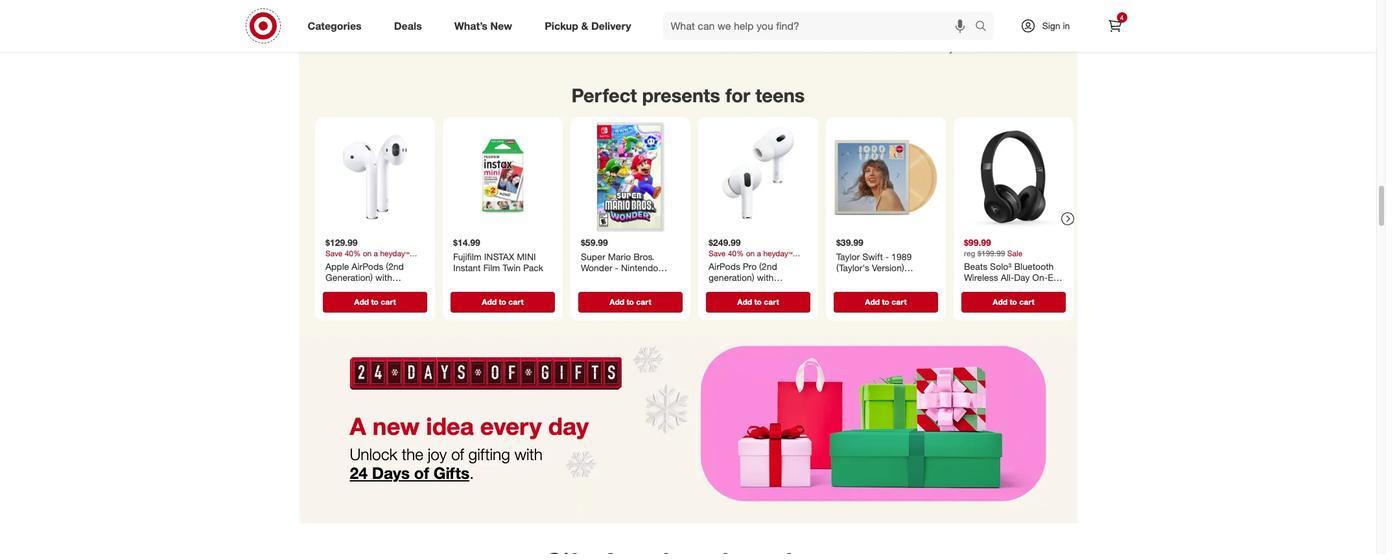Task type: describe. For each thing, give the bounding box(es) containing it.
for for gifts
[[608, 11, 628, 29]]

$99.99 reg $199.99 sale beats solo³ bluetooth wireless all-day on-ear headphones - black
[[964, 238, 1061, 295]]

version)
[[872, 263, 904, 274]]

pickup
[[545, 19, 578, 32]]

explore
[[713, 30, 743, 41]]

to for airpods pro (2nd generation) with magsafe case (usb‑c)
[[754, 298, 761, 307]]

top gifts for all link
[[504, 0, 688, 29]]

super
[[581, 252, 605, 263]]

add for super mario bros. wonder - nintendo switch
[[609, 298, 624, 307]]

with for airpods
[[375, 273, 392, 284]]

vinyl)
[[909, 286, 930, 297]]

sign in
[[1042, 20, 1070, 31]]

sale
[[1007, 249, 1022, 259]]

add for fujifilm instax mini instant film twin pack
[[482, 298, 496, 307]]

charging
[[325, 284, 362, 295]]

everyone
[[931, 43, 969, 54]]

to for beats solo³ bluetooth wireless all-day on-ear headphones - black
[[1009, 298, 1017, 307]]

24
[[350, 464, 368, 484]]

cart for fujifilm instax mini instant film twin pack
[[508, 298, 523, 307]]

all-
[[1000, 273, 1014, 284]]

stocking stuffers
[[352, 11, 472, 29]]

add to cart for beats solo³ bluetooth wireless all-day on-ear headphones - black
[[992, 298, 1034, 307]]

$39.99
[[836, 238, 863, 249]]

wireless
[[964, 273, 998, 284]]

the inside a new idea every day unlock the joy of gifting with 24 days of gifts .
[[402, 446, 423, 465]]

bros.
[[633, 252, 654, 263]]

- inside $59.99 super mario bros. wonder - nintendo switch
[[615, 263, 618, 274]]

add to cart button for apple airpods (2nd generation) with charging case
[[323, 292, 427, 313]]

apple
[[325, 261, 349, 272]]

search button
[[969, 12, 1000, 43]]

teens
[[755, 84, 805, 107]]

1 gifts from the left
[[573, 11, 604, 29]]

twin
[[502, 263, 520, 274]]

magsafe
[[708, 284, 745, 295]]

smiles
[[734, 43, 760, 54]]

case for generation)
[[365, 284, 385, 295]]

add to cart button for super mario bros. wonder - nintendo switch
[[578, 292, 682, 313]]

bring
[[812, 30, 833, 41]]

tangerine
[[836, 274, 875, 285]]

$14.99
[[453, 238, 480, 249]]

reg
[[964, 249, 975, 259]]

case for generation)
[[747, 284, 768, 295]]

$249.99
[[708, 238, 740, 249]]

add for taylor swift - 1989 (taylor's version) tangerine edition (target exclusive, vinyl)
[[865, 298, 879, 307]]

add to cart button for airpods pro (2nd generation) with magsafe case (usb‑c)
[[706, 292, 810, 313]]

exclusive,
[[866, 286, 906, 297]]

on-
[[1032, 273, 1047, 284]]

apple airpods (2nd generation) with charging case
[[325, 261, 403, 295]]

(usb‑c)
[[770, 284, 804, 295]]

swift
[[862, 252, 883, 263]]

gifting
[[468, 446, 510, 465]]

deals link
[[383, 12, 438, 40]]

generation)
[[325, 273, 373, 284]]

& inside gift ideas for kids explore joyful picks that bring the smiles & awesome fun.
[[762, 43, 768, 54]]

new
[[373, 412, 419, 441]]

fujifilm instax mini instant film twin pack image
[[448, 123, 557, 232]]

(taylor's
[[836, 263, 869, 274]]

instax
[[484, 252, 514, 263]]

joy
[[428, 446, 447, 465]]

cart for apple airpods (2nd generation) with charging case
[[380, 298, 396, 307]]

with inside a new idea every day unlock the joy of gifting with 24 days of gifts .
[[515, 446, 543, 465]]

sign in link
[[1009, 12, 1090, 40]]

(2nd for pro
[[759, 261, 777, 272]]

airpods pro (2nd generation) with magsafe case (usb‑c) image
[[703, 123, 813, 232]]

ideas
[[748, 11, 785, 29]]

mario
[[608, 252, 631, 263]]

$14.99 fujifilm instax mini instant film twin pack
[[453, 238, 543, 274]]

what's new
[[454, 19, 512, 32]]

top gifts for all
[[544, 11, 649, 29]]

1 vertical spatial tech
[[1022, 30, 1040, 41]]

categories
[[308, 19, 362, 32]]

airpods inside apple airpods (2nd generation) with charging case
[[351, 261, 383, 272]]

ear
[[1047, 273, 1061, 284]]

apple airpods (2nd generation) with charging case image
[[320, 123, 430, 232]]

taylor swift - 1989 (taylor's version) tangerine edition (target exclusive, vinyl) image
[[831, 123, 940, 232]]

top tech gifts your helpful holiday guide to the tech everyone wants.
[[889, 11, 1040, 54]]

add for apple airpods (2nd generation) with charging case
[[354, 298, 369, 307]]

stocking stuffers link
[[320, 0, 504, 29]]

wonder
[[581, 263, 612, 274]]

$129.99
[[325, 238, 357, 249]]

guide
[[971, 30, 993, 41]]

what's new link
[[443, 12, 528, 40]]

kids
[[813, 11, 843, 29]]

days
[[372, 464, 410, 484]]

to inside the top tech gifts your helpful holiday guide to the tech everyone wants.
[[996, 30, 1004, 41]]

film
[[483, 263, 500, 274]]

top for tech
[[916, 11, 942, 29]]

(2nd for airpods
[[386, 261, 403, 272]]

to for taylor swift - 1989 (taylor's version) tangerine edition (target exclusive, vinyl)
[[882, 298, 889, 307]]

picks
[[770, 30, 791, 41]]

$99.99
[[964, 238, 991, 249]]

4
[[1120, 14, 1124, 21]]

mini
[[516, 252, 536, 263]]

gift
[[718, 11, 743, 29]]

add to cart for taylor swift - 1989 (taylor's version) tangerine edition (target exclusive, vinyl)
[[865, 298, 906, 307]]

every
[[480, 412, 542, 441]]

the inside gift ideas for kids explore joyful picks that bring the smiles & awesome fun.
[[835, 30, 848, 41]]

top for gifts
[[544, 11, 569, 29]]

pack
[[523, 263, 543, 274]]



Task type: locate. For each thing, give the bounding box(es) containing it.
awesome
[[770, 43, 809, 54]]

case inside apple airpods (2nd generation) with charging case
[[365, 284, 385, 295]]

add down wonder at the left top
[[609, 298, 624, 307]]

of
[[451, 446, 464, 465], [414, 464, 429, 484]]

1 horizontal spatial (2nd
[[759, 261, 777, 272]]

presents
[[642, 84, 720, 107]]

add to cart for apple airpods (2nd generation) with charging case
[[354, 298, 396, 307]]

new
[[490, 19, 512, 32]]

1 horizontal spatial airpods
[[708, 261, 740, 272]]

to for super mario bros. wonder - nintendo switch
[[626, 298, 634, 307]]

airpods up "generation)"
[[708, 261, 740, 272]]

0 horizontal spatial &
[[581, 19, 588, 32]]

0 horizontal spatial with
[[375, 273, 392, 284]]

2 horizontal spatial -
[[1018, 284, 1022, 295]]

cart down twin
[[508, 298, 523, 307]]

for for presents
[[725, 84, 750, 107]]

$59.99 super mario bros. wonder - nintendo switch
[[581, 238, 658, 285]]

add to cart button down all-
[[961, 292, 1066, 313]]

cart down 'nintendo' at the top of page
[[636, 298, 651, 307]]

2 horizontal spatial for
[[790, 11, 809, 29]]

fun.
[[812, 43, 827, 54]]

1 top from the left
[[544, 11, 569, 29]]

gift ideas for kids explore joyful picks that bring the smiles & awesome fun.
[[713, 11, 848, 54]]

with inside 'airpods pro (2nd generation) with magsafe case (usb‑c)'
[[757, 273, 773, 284]]

4 cart from the left
[[764, 298, 779, 307]]

all
[[632, 11, 649, 29]]

to down exclusive,
[[882, 298, 889, 307]]

add to cart down exclusive,
[[865, 298, 906, 307]]

(2nd inside apple airpods (2nd generation) with charging case
[[386, 261, 403, 272]]

stocking
[[352, 11, 414, 29]]

cart down exclusive,
[[891, 298, 906, 307]]

add to cart for super mario bros. wonder - nintendo switch
[[609, 298, 651, 307]]

categories link
[[297, 12, 378, 40]]

beats solo³ bluetooth wireless all-day on-ear headphones - black image
[[959, 123, 1068, 232]]

add to cart
[[354, 298, 396, 307], [482, 298, 523, 307], [609, 298, 651, 307], [737, 298, 779, 307], [865, 298, 906, 307], [992, 298, 1034, 307]]

add to cart for airpods pro (2nd generation) with magsafe case (usb‑c)
[[737, 298, 779, 307]]

2 top from the left
[[916, 11, 942, 29]]

.
[[469, 464, 474, 484]]

(2nd right pro
[[759, 261, 777, 272]]

0 vertical spatial -
[[885, 252, 889, 263]]

nintendo
[[621, 263, 658, 274]]

add to cart down 'nintendo' at the top of page
[[609, 298, 651, 307]]

unlock
[[350, 446, 397, 465]]

wants.
[[971, 43, 997, 54]]

of right joy
[[451, 446, 464, 465]]

black
[[1024, 284, 1047, 295]]

add to cart down 'airpods pro (2nd generation) with magsafe case (usb‑c)'
[[737, 298, 779, 307]]

beats
[[964, 261, 987, 272]]

1 cart from the left
[[380, 298, 396, 307]]

1 case from the left
[[365, 284, 385, 295]]

to for apple airpods (2nd generation) with charging case
[[371, 298, 378, 307]]

0 vertical spatial &
[[581, 19, 588, 32]]

3 add from the left
[[609, 298, 624, 307]]

to down 'airpods pro (2nd generation) with magsafe case (usb‑c)'
[[754, 298, 761, 307]]

to
[[996, 30, 1004, 41], [371, 298, 378, 307], [498, 298, 506, 307], [626, 298, 634, 307], [754, 298, 761, 307], [882, 298, 889, 307], [1009, 298, 1017, 307]]

1 add from the left
[[354, 298, 369, 307]]

1 add to cart button from the left
[[323, 292, 427, 313]]

6 cart from the left
[[1019, 298, 1034, 307]]

case
[[365, 284, 385, 295], [747, 284, 768, 295]]

with right generation)
[[375, 273, 392, 284]]

6 add to cart from the left
[[992, 298, 1034, 307]]

2 add to cart from the left
[[482, 298, 523, 307]]

1 horizontal spatial for
[[725, 84, 750, 107]]

1 vertical spatial -
[[615, 263, 618, 274]]

generation)
[[708, 273, 754, 284]]

add to cart down apple airpods (2nd generation) with charging case
[[354, 298, 396, 307]]

0 horizontal spatial of
[[414, 464, 429, 484]]

the right search button
[[1006, 30, 1019, 41]]

to down twin
[[498, 298, 506, 307]]

1 horizontal spatial top
[[916, 11, 942, 29]]

gifts
[[434, 464, 469, 484]]

for left all
[[608, 11, 628, 29]]

3 cart from the left
[[636, 298, 651, 307]]

5 add from the left
[[865, 298, 879, 307]]

tech
[[946, 11, 977, 29], [1022, 30, 1040, 41]]

taylor
[[836, 252, 860, 263]]

bluetooth
[[1014, 261, 1053, 272]]

case down pro
[[747, 284, 768, 295]]

with up (usb‑c)
[[757, 273, 773, 284]]

gifts
[[573, 11, 604, 29], [981, 11, 1012, 29]]

(2nd right the apple
[[386, 261, 403, 272]]

add for beats solo³ bluetooth wireless all-day on-ear headphones - black
[[992, 298, 1007, 307]]

5 add to cart button from the left
[[833, 292, 938, 313]]

add
[[354, 298, 369, 307], [482, 298, 496, 307], [609, 298, 624, 307], [737, 298, 752, 307], [865, 298, 879, 307], [992, 298, 1007, 307]]

add down exclusive,
[[865, 298, 879, 307]]

1 add to cart from the left
[[354, 298, 396, 307]]

the inside the top tech gifts your helpful holiday guide to the tech everyone wants.
[[1006, 30, 1019, 41]]

with down every
[[515, 446, 543, 465]]

the right bring
[[835, 30, 848, 41]]

$59.99
[[581, 238, 608, 249]]

5 cart from the left
[[891, 298, 906, 307]]

2 cart from the left
[[508, 298, 523, 307]]

add to cart button down generation)
[[323, 292, 427, 313]]

1 airpods from the left
[[351, 261, 383, 272]]

2 case from the left
[[747, 284, 768, 295]]

add to cart button for fujifilm instax mini instant film twin pack
[[450, 292, 555, 313]]

& down the joyful
[[762, 43, 768, 54]]

with for pro
[[757, 273, 773, 284]]

gifts inside the top tech gifts your helpful holiday guide to the tech everyone wants.
[[981, 11, 1012, 29]]

0 horizontal spatial gifts
[[573, 11, 604, 29]]

3 add to cart button from the left
[[578, 292, 682, 313]]

cart down (usb‑c)
[[764, 298, 779, 307]]

stuffers
[[418, 11, 472, 29]]

add to cart for fujifilm instax mini instant film twin pack
[[482, 298, 523, 307]]

4 add from the left
[[737, 298, 752, 307]]

cart for airpods pro (2nd generation) with magsafe case (usb‑c)
[[764, 298, 779, 307]]

- down day
[[1018, 284, 1022, 295]]

pro
[[743, 261, 756, 272]]

joyful
[[746, 30, 767, 41]]

top inside the top tech gifts your helpful holiday guide to the tech everyone wants.
[[916, 11, 942, 29]]

super mario bros. wonder - nintendo switch image
[[575, 123, 685, 232]]

- down mario on the top
[[615, 263, 618, 274]]

(2nd
[[386, 261, 403, 272], [759, 261, 777, 272]]

1 vertical spatial &
[[762, 43, 768, 54]]

tech up the holiday
[[946, 11, 977, 29]]

add for airpods pro (2nd generation) with magsafe case (usb‑c)
[[737, 298, 752, 307]]

2 (2nd from the left
[[759, 261, 777, 272]]

add down magsafe
[[737, 298, 752, 307]]

0 horizontal spatial case
[[365, 284, 385, 295]]

$39.99 taylor swift - 1989 (taylor's version) tangerine edition (target exclusive, vinyl)
[[836, 238, 930, 297]]

6 add from the left
[[992, 298, 1007, 307]]

- inside $99.99 reg $199.99 sale beats solo³ bluetooth wireless all-day on-ear headphones - black
[[1018, 284, 1022, 295]]

0 horizontal spatial top
[[544, 11, 569, 29]]

what's
[[454, 19, 487, 32]]

tech left sign
[[1022, 30, 1040, 41]]

holiday
[[939, 30, 968, 41]]

add down film
[[482, 298, 496, 307]]

1 horizontal spatial case
[[747, 284, 768, 295]]

add down charging
[[354, 298, 369, 307]]

a new idea every day unlock the joy of gifting with 24 days of gifts .
[[350, 412, 589, 484]]

2 horizontal spatial with
[[757, 273, 773, 284]]

2 gifts from the left
[[981, 11, 1012, 29]]

1 horizontal spatial tech
[[1022, 30, 1040, 41]]

to right guide
[[996, 30, 1004, 41]]

cart for beats solo³ bluetooth wireless all-day on-ear headphones - black
[[1019, 298, 1034, 307]]

2 airpods from the left
[[708, 261, 740, 272]]

4 add to cart from the left
[[737, 298, 779, 307]]

solo³
[[990, 261, 1011, 272]]

3 add to cart from the left
[[609, 298, 651, 307]]

5 add to cart from the left
[[865, 298, 906, 307]]

for left teens
[[725, 84, 750, 107]]

add to cart button down twin
[[450, 292, 555, 313]]

to down 'nintendo' at the top of page
[[626, 298, 634, 307]]

for inside carousel region
[[725, 84, 750, 107]]

to for fujifilm instax mini instant film twin pack
[[498, 298, 506, 307]]

sign
[[1042, 20, 1060, 31]]

1 horizontal spatial -
[[885, 252, 889, 263]]

the left joy
[[402, 446, 423, 465]]

to down all-
[[1009, 298, 1017, 307]]

edition
[[878, 274, 906, 285]]

2 vertical spatial -
[[1018, 284, 1022, 295]]

headphones
[[964, 284, 1016, 295]]

add to cart button for beats solo³ bluetooth wireless all-day on-ear headphones - black
[[961, 292, 1066, 313]]

fujifilm
[[453, 252, 481, 263]]

0 horizontal spatial (2nd
[[386, 261, 403, 272]]

0 horizontal spatial tech
[[946, 11, 977, 29]]

case down generation)
[[365, 284, 385, 295]]

in
[[1063, 20, 1070, 31]]

add to cart button down the 'edition'
[[833, 292, 938, 313]]

add to cart button for taylor swift - 1989 (taylor's version) tangerine edition (target exclusive, vinyl)
[[833, 292, 938, 313]]

for inside gift ideas for kids explore joyful picks that bring the smiles & awesome fun.
[[790, 11, 809, 29]]

of left gifts
[[414, 464, 429, 484]]

idea
[[426, 412, 474, 441]]

$199.99
[[977, 249, 1005, 259]]

case inside 'airpods pro (2nd generation) with magsafe case (usb‑c)'
[[747, 284, 768, 295]]

with inside apple airpods (2nd generation) with charging case
[[375, 273, 392, 284]]

0 horizontal spatial the
[[402, 446, 423, 465]]

perfect
[[572, 84, 637, 107]]

deals
[[394, 19, 422, 32]]

add to cart button down 'nintendo' at the top of page
[[578, 292, 682, 313]]

with
[[375, 273, 392, 284], [757, 273, 773, 284], [515, 446, 543, 465]]

-
[[885, 252, 889, 263], [615, 263, 618, 274], [1018, 284, 1022, 295]]

2 add to cart button from the left
[[450, 292, 555, 313]]

1 (2nd from the left
[[386, 261, 403, 272]]

a
[[350, 412, 366, 441]]

your
[[889, 30, 907, 41]]

airpods
[[351, 261, 383, 272], [708, 261, 740, 272]]

- up version)
[[885, 252, 889, 263]]

carousel region
[[299, 73, 1077, 336]]

cart down apple airpods (2nd generation) with charging case
[[380, 298, 396, 307]]

0 horizontal spatial for
[[608, 11, 628, 29]]

search
[[969, 20, 1000, 33]]

0 horizontal spatial -
[[615, 263, 618, 274]]

perfect presents for teens
[[572, 84, 805, 107]]

switch
[[581, 274, 608, 285]]

0 vertical spatial tech
[[946, 11, 977, 29]]

0 horizontal spatial airpods
[[351, 261, 383, 272]]

add down headphones
[[992, 298, 1007, 307]]

- inside the $39.99 taylor swift - 1989 (taylor's version) tangerine edition (target exclusive, vinyl)
[[885, 252, 889, 263]]

instant
[[453, 263, 480, 274]]

add to cart down all-
[[992, 298, 1034, 307]]

2 horizontal spatial the
[[1006, 30, 1019, 41]]

6 add to cart button from the left
[[961, 292, 1066, 313]]

airpods inside 'airpods pro (2nd generation) with magsafe case (usb‑c)'
[[708, 261, 740, 272]]

add to cart down twin
[[482, 298, 523, 307]]

& right pickup
[[581, 19, 588, 32]]

1 horizontal spatial the
[[835, 30, 848, 41]]

airpods up generation)
[[351, 261, 383, 272]]

1 horizontal spatial of
[[451, 446, 464, 465]]

(2nd inside 'airpods pro (2nd generation) with magsafe case (usb‑c)'
[[759, 261, 777, 272]]

cart for super mario bros. wonder - nintendo switch
[[636, 298, 651, 307]]

What can we help you find? suggestions appear below search field
[[663, 12, 978, 40]]

1 horizontal spatial &
[[762, 43, 768, 54]]

delivery
[[591, 19, 631, 32]]

for up that at right
[[790, 11, 809, 29]]

that
[[794, 30, 809, 41]]

1 horizontal spatial with
[[515, 446, 543, 465]]

2 add from the left
[[482, 298, 496, 307]]

for for ideas
[[790, 11, 809, 29]]

add to cart button down "generation)"
[[706, 292, 810, 313]]

day
[[1014, 273, 1029, 284]]

4 add to cart button from the left
[[706, 292, 810, 313]]

to down apple airpods (2nd generation) with charging case
[[371, 298, 378, 307]]

cart down black
[[1019, 298, 1034, 307]]

(target
[[836, 286, 864, 297]]

1 horizontal spatial gifts
[[981, 11, 1012, 29]]

cart for taylor swift - 1989 (taylor's version) tangerine edition (target exclusive, vinyl)
[[891, 298, 906, 307]]

top
[[544, 11, 569, 29], [916, 11, 942, 29]]

cart
[[380, 298, 396, 307], [508, 298, 523, 307], [636, 298, 651, 307], [764, 298, 779, 307], [891, 298, 906, 307], [1019, 298, 1034, 307]]



Task type: vqa. For each thing, say whether or not it's contained in the screenshot.
top-
no



